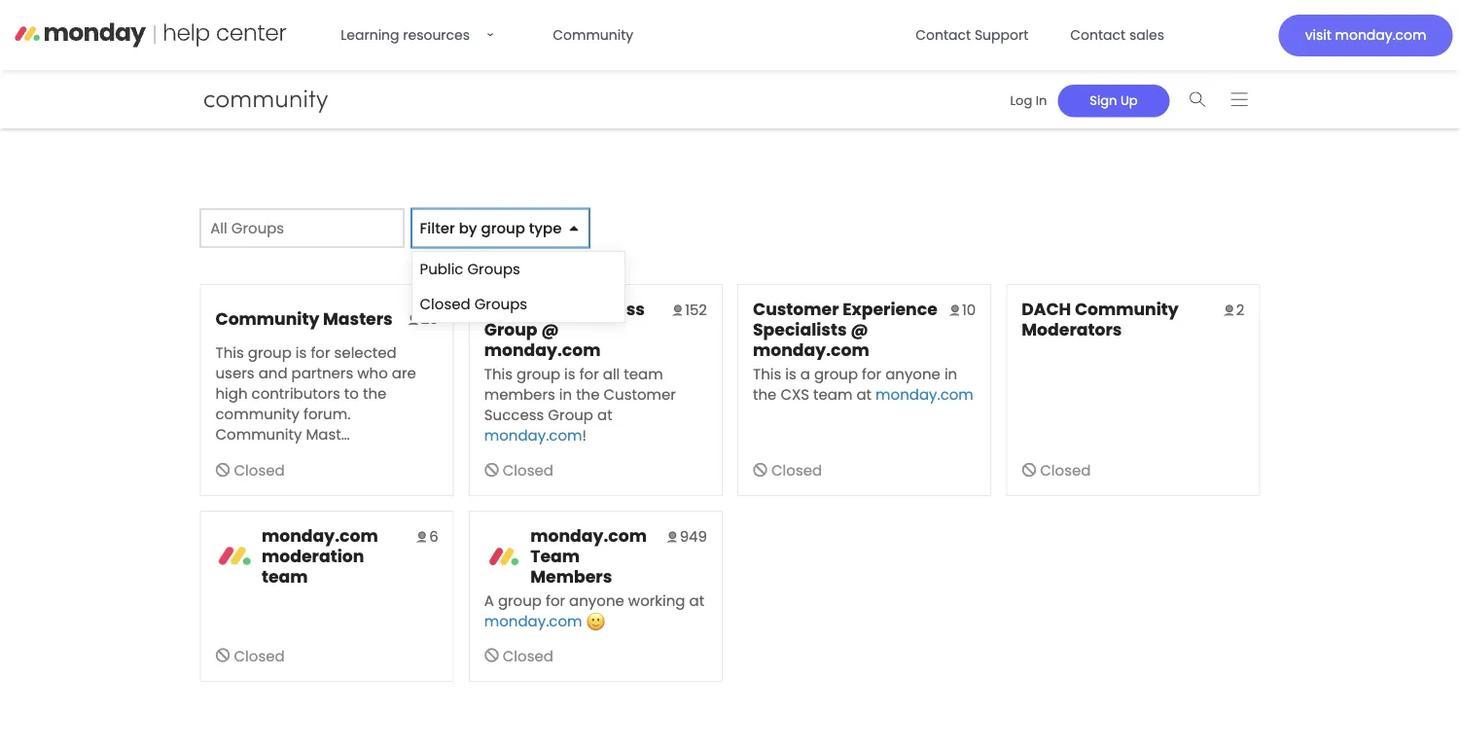 Task type: describe. For each thing, give the bounding box(es) containing it.
this for customer experience specialists @ monday.com
[[753, 363, 782, 384]]

to
[[344, 383, 359, 404]]

are
[[392, 362, 416, 383]]

specialists
[[753, 318, 847, 341]]

anyone inside a group for anyone working at monday.com
[[569, 590, 625, 611]]

selected
[[334, 342, 397, 363]]

in
[[1036, 92, 1047, 109]]

resources
[[403, 25, 470, 44]]

high
[[216, 383, 248, 404]]

in inside this group is for all team members in the customer success group at monday.com !
[[559, 384, 572, 405]]

a
[[484, 590, 494, 611]]

contact support
[[916, 25, 1029, 44]]

visit monday.com link
[[1279, 15, 1453, 56]]

user image for dach community moderators
[[1222, 304, 1234, 316]]

visit
[[1306, 26, 1332, 45]]

monday.com right visit
[[1336, 26, 1427, 45]]

menu image
[[1232, 92, 1248, 107]]

customer success group @ monday.com
[[484, 298, 645, 361]]

monday team image
[[484, 537, 523, 576]]

search image
[[1190, 92, 1207, 107]]

this is a group for anyone in the cxs team at
[[753, 363, 958, 405]]

user image left 949
[[665, 531, 677, 543]]

visit monday.com
[[1306, 26, 1427, 45]]

949
[[680, 526, 707, 547]]

log
[[1011, 92, 1033, 109]]

team inside this is a group for anyone in the cxs team at
[[814, 384, 853, 405]]

at inside this group is for all team members in the customer success group at monday.com !
[[597, 404, 613, 425]]

monday.com logo image
[[15, 15, 287, 55]]

closed for this group is for all team members in the customer success group at
[[503, 460, 554, 481]]

2
[[1237, 299, 1245, 320]]

at inside a group for anyone working at monday.com
[[689, 590, 705, 611]]

2 radio item from the top
[[413, 287, 625, 322]]

monday.com right "monday moderators" 'icon'
[[262, 525, 378, 548]]

152
[[685, 299, 707, 320]]

this group is for selected users and partners who are high contributors to the community forum. community mast…
[[216, 342, 416, 445]]

monday moderators image
[[216, 537, 254, 576]]

ban image for community masters
[[216, 463, 230, 477]]

group inside 'customer success group @ monday.com'
[[484, 318, 538, 341]]

community masters
[[216, 307, 393, 330]]

community inside the "this group is for selected users and partners who are high contributors to the community forum. community mast…"
[[216, 424, 302, 445]]

@ for group
[[541, 318, 559, 341]]

customer inside this group is for all team members in the customer success group at monday.com !
[[604, 384, 676, 405]]

experience
[[843, 298, 938, 321]]

learning resources
[[341, 25, 470, 44]]

learning
[[341, 25, 399, 44]]

25
[[421, 309, 439, 329]]

success inside 'customer success group @ monday.com'
[[574, 298, 645, 321]]

user image for community masters
[[406, 313, 418, 325]]

the inside the "this group is for selected users and partners who are high contributors to the community forum. community mast…"
[[363, 383, 387, 404]]

all
[[603, 363, 620, 384]]

and
[[259, 362, 288, 383]]

community link
[[541, 16, 645, 54]]

contact sales
[[1071, 25, 1165, 44]]

sign up button
[[1058, 84, 1170, 117]]

group inside this is a group for anyone in the cxs team at
[[814, 363, 858, 384]]

for inside this is a group for anyone in the cxs team at
[[862, 363, 882, 384]]

dach community moderators
[[1022, 298, 1179, 341]]

customer for specialists
[[753, 298, 839, 321]]

contact sales link
[[1059, 16, 1177, 54]]

contact support link
[[904, 16, 1041, 54]]

1 horizontal spatial ban image
[[1022, 463, 1037, 477]]

monday.com moderation team
[[262, 525, 378, 588]]

monday.com inside this group is for all team members in the customer success group at monday.com !
[[484, 425, 582, 446]]

sign
[[1090, 92, 1118, 109]]

All Groups search field
[[200, 209, 404, 248]]

is inside this is a group for anyone in the cxs team at
[[786, 363, 797, 384]]

closed for this is a group for anyone in the cxs team at
[[772, 460, 822, 481]]

mast…
[[306, 424, 350, 445]]

group for this group is for selected users and partners who are high contributors to the community forum. community mast…
[[248, 342, 292, 363]]

community
[[216, 403, 300, 424]]

group for this group is for all team members in the customer success group at monday.com !
[[517, 363, 561, 384]]

at inside this is a group for anyone in the cxs team at
[[857, 384, 872, 405]]

the inside this is a group for anyone in the cxs team at
[[753, 384, 777, 405]]

0 horizontal spatial ban image
[[216, 648, 230, 663]]

customer experience specialists @ monday.com
[[753, 298, 938, 361]]

a group for anyone working at monday.com
[[484, 590, 705, 631]]



Task type: locate. For each thing, give the bounding box(es) containing it.
1 horizontal spatial this
[[484, 363, 513, 384]]

monday.com up a
[[753, 338, 870, 361]]

@ inside customer experience specialists @ monday.com
[[851, 318, 869, 341]]

0 horizontal spatial group
[[484, 318, 538, 341]]

is inside this group is for all team members in the customer success group at monday.com !
[[565, 363, 576, 384]]

anyone inside this is a group for anyone in the cxs team at
[[886, 363, 941, 384]]

success left '!'
[[484, 404, 544, 425]]

monday.com down "members"
[[484, 425, 582, 446]]

success
[[574, 298, 645, 321], [484, 404, 544, 425]]

for down community masters
[[311, 342, 330, 363]]

1 horizontal spatial success
[[574, 298, 645, 321]]

monday.com
[[1336, 26, 1427, 45], [484, 338, 601, 361], [753, 338, 870, 361], [876, 384, 974, 405], [484, 425, 582, 446], [262, 525, 378, 548], [484, 610, 582, 631]]

monday.com link for customer experience specialists @ monday.com
[[876, 384, 974, 405]]

working
[[628, 590, 686, 611]]

the right 'to'
[[363, 383, 387, 404]]

group
[[481, 218, 525, 238], [248, 342, 292, 363], [517, 363, 561, 384], [814, 363, 858, 384], [498, 590, 542, 611]]

success up all
[[574, 298, 645, 321]]

group up "members"
[[484, 318, 538, 341]]

monday.com link down "members"
[[484, 425, 582, 446]]

2 horizontal spatial at
[[857, 384, 872, 405]]

monday.com inside 'customer success group @ monday.com'
[[484, 338, 601, 361]]

anyone
[[886, 363, 941, 384], [569, 590, 625, 611]]

support
[[975, 25, 1029, 44]]

this inside the "this group is for selected users and partners who are high contributors to the community forum. community mast…"
[[216, 342, 244, 363]]

monday.com inside customer experience specialists @ monday.com
[[753, 338, 870, 361]]

1 horizontal spatial in
[[945, 363, 958, 384]]

type
[[529, 218, 562, 238]]

group inside this group is for all team members in the customer success group at monday.com !
[[548, 404, 594, 425]]

for inside the "this group is for selected users and partners who are high contributors to the community forum. community mast…"
[[311, 342, 330, 363]]

monday.com inside a group for anyone working at monday.com
[[484, 610, 582, 631]]

1 vertical spatial monday.com link
[[484, 425, 582, 446]]

this inside this group is for all team members in the customer success group at monday.com !
[[484, 363, 513, 384]]

this inside this is a group for anyone in the cxs team at
[[753, 363, 782, 384]]

customer for group
[[484, 298, 571, 321]]

cxs
[[781, 384, 810, 405]]

@ up this is a group for anyone in the cxs team at on the right of page
[[851, 318, 869, 341]]

1 radio item from the top
[[413, 252, 625, 287]]

up
[[1121, 92, 1138, 109]]

closed for a group for anyone working at
[[503, 646, 554, 666]]

user image left 6
[[415, 531, 426, 543]]

1 contact from the left
[[916, 25, 971, 44]]

1 horizontal spatial @
[[851, 318, 869, 341]]

dach
[[1022, 298, 1072, 321]]

team
[[624, 363, 663, 384], [814, 384, 853, 405], [262, 565, 308, 588]]

monday community forum image
[[54, 86, 366, 113]]

is left all
[[565, 363, 576, 384]]

team inside monday.com moderation team
[[262, 565, 308, 588]]

anyone up :slight_smile: image
[[569, 590, 625, 611]]

the inside this group is for all team members in the customer success group at monday.com !
[[576, 384, 600, 405]]

monday.com left :slight_smile: image
[[484, 610, 582, 631]]

1 @ from the left
[[541, 318, 559, 341]]

2 horizontal spatial is
[[786, 363, 797, 384]]

0 horizontal spatial @
[[541, 318, 559, 341]]

0 vertical spatial ban image
[[1022, 463, 1037, 477]]

at
[[857, 384, 872, 405], [597, 404, 613, 425], [689, 590, 705, 611]]

user image
[[948, 304, 960, 316], [1222, 304, 1234, 316], [406, 313, 418, 325], [415, 531, 426, 543], [665, 531, 677, 543]]

monday.com link down experience
[[876, 384, 974, 405]]

group
[[484, 318, 538, 341], [548, 404, 594, 425]]

at right '!'
[[597, 404, 613, 425]]

closed
[[234, 460, 285, 481], [503, 460, 554, 481], [772, 460, 822, 481], [1041, 460, 1091, 481], [234, 646, 285, 666], [503, 646, 554, 666]]

group inside the "this group is for selected users and partners who are high contributors to the community forum. community mast…"
[[248, 342, 292, 363]]

this for community masters
[[216, 342, 244, 363]]

1 horizontal spatial anyone
[[886, 363, 941, 384]]

this left a
[[753, 363, 782, 384]]

0 horizontal spatial is
[[296, 342, 307, 363]]

anyone down experience
[[886, 363, 941, 384]]

0 vertical spatial monday.com link
[[876, 384, 974, 405]]

user image left 2
[[1222, 304, 1234, 316]]

members
[[484, 384, 556, 405]]

customer down type on the left of page
[[484, 298, 571, 321]]

sales
[[1130, 25, 1165, 44]]

user image left 25
[[406, 313, 418, 325]]

team inside this group is for all team members in the customer success group at monday.com !
[[624, 363, 663, 384]]

this down 'customer success group @ monday.com' at the left top of the page
[[484, 363, 513, 384]]

contact for contact support
[[916, 25, 971, 44]]

partners
[[292, 362, 354, 383]]

monday.com down experience
[[876, 384, 974, 405]]

2 horizontal spatial this
[[753, 363, 782, 384]]

in
[[945, 363, 958, 384], [559, 384, 572, 405]]

filter
[[420, 218, 455, 238]]

community inside dach community moderators
[[1075, 298, 1179, 321]]

2 horizontal spatial the
[[753, 384, 777, 405]]

1 horizontal spatial contact
[[1071, 25, 1126, 44]]

group inside a group for anyone working at monday.com
[[498, 590, 542, 611]]

is
[[296, 342, 307, 363], [565, 363, 576, 384], [786, 363, 797, 384]]

2 contact from the left
[[1071, 25, 1126, 44]]

customer
[[484, 298, 571, 321], [753, 298, 839, 321], [604, 384, 676, 405]]

6
[[429, 526, 439, 547]]

user image for customer experience specialists @ monday.com
[[948, 304, 960, 316]]

customer inside 'customer success group @ monday.com'
[[484, 298, 571, 321]]

group inside this group is for all team members in the customer success group at monday.com !
[[517, 363, 561, 384]]

1 vertical spatial success
[[484, 404, 544, 425]]

ban image
[[216, 463, 230, 477], [484, 463, 499, 477], [753, 463, 768, 477], [484, 648, 499, 663]]

contact
[[916, 25, 971, 44], [1071, 25, 1126, 44]]

for inside a group for anyone working at monday.com
[[546, 590, 566, 611]]

forum.
[[304, 403, 351, 424]]

who
[[357, 362, 388, 383]]

@ up "members"
[[541, 318, 559, 341]]

for left all
[[580, 363, 599, 384]]

monday.com link
[[876, 384, 974, 405], [484, 425, 582, 446], [484, 610, 582, 631]]

0 horizontal spatial customer
[[484, 298, 571, 321]]

is down community masters
[[296, 342, 307, 363]]

@ for specialists
[[851, 318, 869, 341]]

1 horizontal spatial team
[[624, 363, 663, 384]]

filter by group type
[[420, 218, 562, 238]]

1 horizontal spatial at
[[689, 590, 705, 611]]

radio item
[[413, 252, 625, 287], [413, 287, 625, 322]]

customer inside customer experience specialists @ monday.com
[[753, 298, 839, 321]]

0 horizontal spatial team
[[262, 565, 308, 588]]

0 horizontal spatial at
[[597, 404, 613, 425]]

is left a
[[786, 363, 797, 384]]

closed for this group is for selected users and partners who are high contributors to the community forum. community mast…
[[234, 460, 285, 481]]

monday.com link left :slight_smile: image
[[484, 610, 582, 631]]

ban image for customer experience specialists @ monday.com
[[753, 463, 768, 477]]

2 vertical spatial monday.com link
[[484, 610, 582, 631]]

this
[[216, 342, 244, 363], [484, 363, 513, 384], [753, 363, 782, 384]]

1 horizontal spatial group
[[548, 404, 594, 425]]

group down 'customer success group @ monday.com' at the left top of the page
[[548, 404, 594, 425]]

0 horizontal spatial this
[[216, 342, 244, 363]]

user image
[[671, 304, 682, 316]]

1 horizontal spatial customer
[[604, 384, 676, 405]]

contact for contact sales
[[1071, 25, 1126, 44]]

customer up a
[[753, 298, 839, 321]]

ban image for customer success group @ monday.com
[[484, 463, 499, 477]]

for
[[311, 342, 330, 363], [580, 363, 599, 384], [862, 363, 882, 384], [546, 590, 566, 611]]

0 horizontal spatial the
[[363, 383, 387, 404]]

success inside this group is for all team members in the customer success group at monday.com !
[[484, 404, 544, 425]]

1 vertical spatial ban image
[[216, 648, 230, 663]]

user image for monday.com moderation team
[[415, 531, 426, 543]]

moderation
[[262, 545, 364, 568]]

menu
[[413, 252, 625, 322]]

is for partners
[[296, 342, 307, 363]]

2 horizontal spatial team
[[814, 384, 853, 405]]

10
[[962, 299, 976, 320]]

users
[[216, 362, 255, 383]]

for right a
[[546, 590, 566, 611]]

0 vertical spatial group
[[484, 318, 538, 341]]

learning resources link
[[329, 16, 523, 54]]

1 vertical spatial group
[[548, 404, 594, 425]]

masters
[[323, 307, 393, 330]]

by
[[459, 218, 477, 238]]

a
[[801, 363, 811, 384]]

team right all
[[624, 363, 663, 384]]

community
[[553, 25, 634, 44], [1075, 298, 1179, 321], [216, 307, 320, 330], [216, 424, 302, 445]]

customer down user icon on the top of the page
[[604, 384, 676, 405]]

2 @ from the left
[[851, 318, 869, 341]]

:slight_smile: image
[[586, 612, 606, 631]]

is for in
[[565, 363, 576, 384]]

team right "monday moderators" 'icon'
[[262, 565, 308, 588]]

at right a
[[857, 384, 872, 405]]

contributors
[[252, 383, 340, 404]]

monday.com up "members"
[[484, 338, 601, 361]]

@ inside 'customer success group @ monday.com'
[[541, 318, 559, 341]]

navigation
[[993, 78, 1261, 120]]

for down customer experience specialists @ monday.com
[[862, 363, 882, 384]]

log in
[[1011, 92, 1047, 109]]

team right a
[[814, 384, 853, 405]]

0 horizontal spatial contact
[[916, 25, 971, 44]]

0 vertical spatial anyone
[[886, 363, 941, 384]]

this group is for all team members in the customer success group at monday.com !
[[484, 363, 676, 446]]

!
[[582, 425, 587, 446]]

0 horizontal spatial anyone
[[569, 590, 625, 611]]

this up high at the left
[[216, 342, 244, 363]]

the left cxs
[[753, 384, 777, 405]]

1 horizontal spatial is
[[565, 363, 576, 384]]

@
[[541, 318, 559, 341], [851, 318, 869, 341]]

navigation containing log in
[[993, 78, 1261, 120]]

log in button
[[1000, 84, 1058, 117]]

1 horizontal spatial the
[[576, 384, 600, 405]]

monday.com link for customer success group @ monday.com
[[484, 425, 582, 446]]

user image left 10
[[948, 304, 960, 316]]

0 vertical spatial success
[[574, 298, 645, 321]]

at right working
[[689, 590, 705, 611]]

2 horizontal spatial customer
[[753, 298, 839, 321]]

moderators
[[1022, 318, 1122, 341]]

contact left sales
[[1071, 25, 1126, 44]]

is inside the "this group is for selected users and partners who are high contributors to the community forum. community mast…"
[[296, 342, 307, 363]]

the left all
[[576, 384, 600, 405]]

0 horizontal spatial success
[[484, 404, 544, 425]]

1 vertical spatial anyone
[[569, 590, 625, 611]]

0 horizontal spatial in
[[559, 384, 572, 405]]

sign up
[[1090, 92, 1138, 109]]

group for a group for anyone working at monday.com
[[498, 590, 542, 611]]

ban image
[[1022, 463, 1037, 477], [216, 648, 230, 663]]

contact left support
[[916, 25, 971, 44]]

for inside this group is for all team members in the customer success group at monday.com !
[[580, 363, 599, 384]]

the
[[363, 383, 387, 404], [576, 384, 600, 405], [753, 384, 777, 405]]

in inside this is a group for anyone in the cxs team at
[[945, 363, 958, 384]]



Task type: vqa. For each thing, say whether or not it's contained in the screenshot.
the middle you
no



